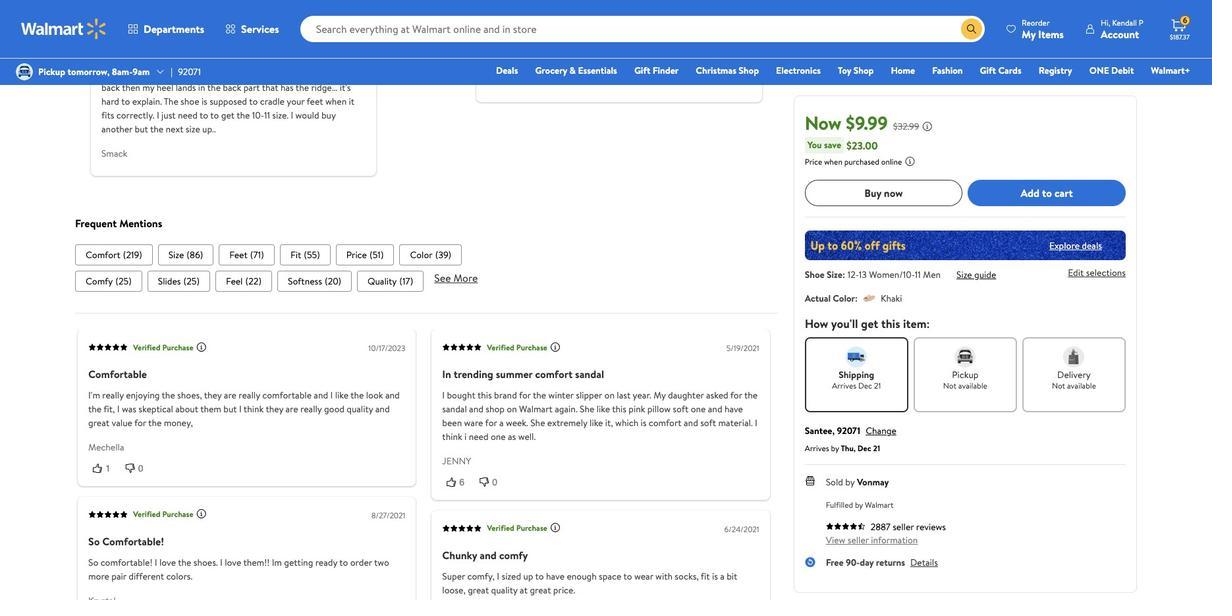 Task type: describe. For each thing, give the bounding box(es) containing it.
edit selections
[[1068, 266, 1126, 280]]

0 button for comfortable
[[121, 462, 154, 475]]

next
[[166, 122, 183, 135]]

2 vertical spatial on
[[507, 402, 517, 416]]

two
[[374, 555, 389, 569]]

0 horizontal spatial this
[[478, 389, 492, 402]]

space
[[599, 569, 621, 582]]

purchase for comfortable
[[162, 342, 193, 353]]

frequent
[[75, 216, 117, 230]]

the left look
[[351, 389, 364, 402]]

pickup for not
[[952, 368, 979, 381]]

1 back from the left
[[101, 81, 120, 94]]

sandal inside i bought this brand for the winter slipper on last year. my daughter asked for the sandal and shop on walmart again.  she like this pink pillow soft one and have been ware for a week. she extremely like it, which is comfort and soft material. i think i need one as well.
[[442, 402, 467, 416]]

smack
[[101, 146, 127, 160]]

shipping
[[839, 368, 874, 381]]

21 inside shipping arrives dec 21
[[874, 380, 881, 391]]

0 horizontal spatial really
[[102, 389, 124, 402]]

list item containing size
[[158, 244, 214, 265]]

intent image for delivery image
[[1064, 347, 1085, 368]]

information
[[871, 534, 918, 547]]

which
[[615, 416, 639, 429]]

deals
[[496, 64, 518, 77]]

0 vertical spatial sandal
[[575, 367, 604, 381]]

how
[[805, 316, 828, 332]]

and down look
[[375, 402, 390, 416]]

deals
[[1082, 239, 1102, 252]]

off.
[[346, 25, 360, 38]]

a up 9
[[181, 39, 186, 52]]

1 vertical spatial one
[[491, 430, 506, 443]]

is left too
[[309, 53, 314, 66]]

1 horizontal spatial she
[[580, 402, 594, 416]]

1 love from the left
[[159, 555, 176, 569]]

other
[[573, 39, 595, 52]]

it's
[[340, 81, 351, 94]]

i right size.
[[291, 108, 293, 121]]

so right "exact"
[[356, 53, 365, 66]]

too
[[317, 53, 330, 66]]

guide
[[974, 268, 996, 281]]

list item containing comfy
[[75, 271, 142, 292]]

i up when
[[101, 25, 104, 38]]

another
[[101, 122, 133, 135]]

women/10-
[[869, 268, 915, 281]]

0 button for in trending summer comfort sandal
[[475, 476, 508, 489]]

for right asked
[[731, 389, 742, 402]]

1 horizontal spatial size
[[186, 122, 200, 135]]

but up there
[[264, 25, 277, 38]]

but right "10"
[[285, 53, 299, 66]]

see more button
[[434, 271, 478, 285]]

in
[[198, 81, 205, 94]]

verified for in trending summer comfort sandal
[[487, 342, 514, 353]]

i'm really enjoying the shoes, they are really comfortable and i like the look and the fit, i was skeptical about them but i think they are really good quality and great value for the money,
[[88, 389, 400, 429]]

(25) for comfy (25)
[[116, 275, 132, 288]]

0 horizontal spatial she
[[531, 416, 545, 429]]

1/2
[[190, 53, 202, 66]]

days
[[670, 25, 687, 38]]

: for size
[[843, 268, 845, 281]]

the down skeptical
[[148, 416, 162, 429]]

quality inside super comfy, i sized up to have enough space to wear with socks, fit is a bit loose, great quality at great price.
[[491, 583, 518, 596]]

list containing comfort
[[75, 244, 778, 265]]

the left 9- at the left top
[[250, 53, 264, 66]]

price when purchased online
[[805, 156, 902, 167]]

: for color
[[855, 292, 858, 305]]

(25) for slides (25)
[[183, 275, 200, 288]]

chunky
[[442, 548, 477, 562]]

actual color :
[[805, 292, 858, 305]]

verified for so comfortable!
[[133, 508, 160, 520]]

verified purchase information image for so comfortable!
[[196, 508, 207, 519]]

i left just
[[157, 108, 159, 121]]

so right feel
[[236, 39, 245, 52]]

around inside comfortable house shoes i bought these to wear around the house but the sizing is a bit off. when i walk it gives a spongy feel so there is no discomfort as i walk. my shoe size is 9 1/2 so i bought the 9-10 but it is too exact so my toes hits wear the front of the shoe ends and if i pull my feet back then my heel lands in the back part that has the ridge… it's hard to explain. the shoe is supposed to cradle your feet when it fits correctly. i just need to to get the 10-11 size. i would buy another but the next size up..
[[193, 25, 221, 38]]

size.
[[272, 108, 289, 121]]

my inside comfortable house shoes i bought these to wear around the house but the sizing is a bit off. when i walk it gives a spongy feel so there is no discomfort as i walk. my shoe size is 9 1/2 so i bought the 9-10 but it is too exact so my toes hits wear the front of the shoe ends and if i pull my feet back then my heel lands in the back part that has the ridge… it's hard to explain. the shoe is supposed to cradle your feet when it fits correctly. i just need to to get the 10-11 size. i would buy another but the next size up..
[[123, 53, 135, 66]]

2 horizontal spatial my
[[324, 67, 336, 80]]

as inside i bought this brand for the winter slipper on last year. my daughter asked for the sandal and shop on walmart again.  she like this pink pillow soft one and have been ware for a week. she extremely like it, which is comfort and soft material. i think i need one as well.
[[508, 430, 516, 443]]

walmart+ link
[[1145, 63, 1196, 78]]

for right brand on the bottom left of the page
[[519, 389, 531, 402]]

i down in
[[442, 389, 445, 402]]

i inside super comfy, i sized up to have enough space to wear with socks, fit is a bit loose, great quality at great price.
[[497, 569, 499, 582]]

the left "next"
[[150, 122, 164, 135]]

0 horizontal spatial it
[[151, 39, 157, 52]]

one debit link
[[1084, 63, 1140, 78]]

a inside i bought this brand for the winter slipper on last year. my daughter asked for the sandal and shop on walmart again.  she like this pink pillow soft one and have been ware for a week. she extremely like it, which is comfort and soft material. i think i need one as well.
[[499, 416, 504, 429]]

they inside cushiony but caused blisters. cushiony yes. but…... i wore them for  maybe 2 days around the house, not doing laps other than normal house stuff. well… sadly they rubbed blisters onto both feet on that bone right behind the big toe so i can't wear them. maybe someone else can, idk.
[[487, 53, 505, 66]]

and up comfy, at the bottom left
[[480, 548, 497, 562]]

and right look
[[385, 389, 400, 402]]

4.4939 stars out of 5, based on 2887 seller reviews element
[[826, 522, 865, 530]]

0 for in trending summer comfort sandal
[[492, 477, 497, 487]]

list item containing feel
[[215, 271, 272, 292]]

1 vertical spatial like
[[597, 402, 610, 416]]

feet inside cushiony but caused blisters. cushiony yes. but…... i wore them for  maybe 2 days around the house, not doing laps other than normal house stuff. well… sadly they rubbed blisters onto both feet on that bone right behind the big toe so i can't wear them. maybe someone else can, idk.
[[610, 53, 627, 66]]

tomorrow,
[[68, 65, 110, 78]]

services button
[[215, 13, 290, 45]]

size for size (86)
[[168, 248, 184, 261]]

1 vertical spatial are
[[286, 402, 298, 416]]

2 horizontal spatial it
[[349, 94, 355, 108]]

2 back from the left
[[223, 81, 241, 94]]

electronics link
[[770, 63, 827, 78]]

comfy
[[499, 548, 528, 562]]

1 horizontal spatial really
[[239, 389, 260, 402]]

home link
[[885, 63, 921, 78]]

the right in
[[207, 81, 221, 94]]

edit
[[1068, 266, 1084, 280]]

daughter
[[668, 389, 704, 402]]

p
[[1139, 17, 1144, 28]]

$32.99
[[893, 120, 919, 133]]

and down daughter
[[684, 416, 698, 429]]

else
[[668, 67, 683, 80]]

shop
[[486, 402, 505, 416]]

i left wore
[[570, 25, 573, 38]]

sold
[[826, 476, 843, 489]]

brand
[[494, 389, 517, 402]]

learn more about strikethrough prices image
[[922, 121, 933, 132]]

the
[[164, 94, 178, 108]]

(20)
[[325, 275, 341, 288]]

comfortable for comfortable
[[88, 367, 147, 381]]

verified purchase for in trending summer comfort sandal
[[487, 342, 547, 353]]

0 vertical spatial one
[[691, 402, 706, 416]]

to inside so comfortable! i love the shoes. i love them!! im getting ready to order two more pair different colors.
[[339, 555, 348, 569]]

comfy (25)
[[86, 275, 132, 288]]

list item containing slides
[[147, 271, 210, 292]]

my inside reorder my items
[[1022, 27, 1036, 41]]

2 vertical spatial feet
[[307, 94, 323, 108]]

2 vertical spatial shoe
[[181, 94, 199, 108]]

walmart inside i bought this brand for the winter slipper on last year. my daughter asked for the sandal and shop on walmart again.  she like this pink pillow soft one and have been ware for a week. she extremely like it, which is comfort and soft material. i think i need one as well.
[[519, 402, 553, 416]]

my inside i bought this brand for the winter slipper on last year. my daughter asked for the sandal and shop on walmart again.  she like this pink pillow soft one and have been ware for a week. she extremely like it, which is comfort and soft material. i think i need one as well.
[[654, 389, 666, 402]]

gift for gift finder
[[634, 64, 650, 77]]

grocery & essentials link
[[529, 63, 623, 78]]

free 90-day returns details
[[826, 556, 938, 569]]

Walmart Site-Wide search field
[[300, 16, 985, 42]]

search icon image
[[967, 24, 977, 34]]

gift cards
[[980, 64, 1022, 77]]

i up "exact"
[[347, 39, 350, 52]]

purchase for in trending summer comfort sandal
[[516, 342, 547, 353]]

0 horizontal spatial house
[[163, 6, 190, 21]]

dec inside santee, 92071 change arrives by thu, dec 21
[[858, 443, 871, 454]]

0 horizontal spatial color
[[410, 248, 433, 261]]

is left 9
[[175, 53, 181, 66]]

jenny
[[442, 454, 471, 468]]

is inside i bought this brand for the winter slipper on last year. my daughter asked for the sandal and shop on walmart again.  she like this pink pillow soft one and have been ware for a week. she extremely like it, which is comfort and soft material. i think i need one as well.
[[641, 416, 647, 429]]

is right sizing
[[319, 25, 325, 38]]

available for delivery
[[1067, 380, 1096, 391]]

think inside i'm really enjoying the shoes, they are really comfortable and i like the look and the fit, i was skeptical about them but i think they are really good quality and great value for the money,
[[244, 402, 264, 416]]

the inside so comfortable! i love the shoes. i love them!! im getting ready to order two more pair different colors.
[[178, 555, 191, 569]]

comfort inside i bought this brand for the winter slipper on last year. my daughter asked for the sandal and shop on walmart again.  she like this pink pillow soft one and have been ware for a week. she extremely like it, which is comfort and soft material. i think i need one as well.
[[649, 416, 682, 429]]

$187.37
[[1170, 32, 1190, 42]]

delivery not available
[[1052, 368, 1096, 391]]

super
[[442, 569, 465, 582]]

reorder
[[1022, 17, 1050, 28]]

exact
[[333, 53, 354, 66]]

deals link
[[490, 63, 524, 78]]

shop for christmas shop
[[739, 64, 759, 77]]

the down i'm
[[88, 402, 102, 416]]

a up discomfort
[[327, 25, 331, 38]]

9am
[[133, 65, 150, 78]]

can,
[[686, 67, 702, 80]]

i left can't on the left top of page
[[528, 67, 531, 80]]

the left 10-
[[237, 108, 250, 121]]

1 horizontal spatial size
[[827, 268, 843, 281]]

edit selections button
[[1068, 266, 1126, 280]]

extremely
[[547, 416, 587, 429]]

buy
[[321, 108, 336, 121]]

to inside add to cart button
[[1042, 186, 1052, 200]]

so right 1/2
[[204, 53, 213, 66]]

21 inside santee, 92071 change arrives by thu, dec 21
[[873, 443, 880, 454]]

get inside comfortable house shoes i bought these to wear around the house but the sizing is a bit off. when i walk it gives a spongy feel so there is no discomfort as i walk. my shoe size is 9 1/2 so i bought the 9-10 but it is too exact so my toes hits wear the front of the shoe ends and if i pull my feet back then my heel lands in the back part that has the ridge… it's hard to explain. the shoe is supposed to cradle your feet when it fits correctly. i just need to to get the 10-11 size. i would buy another but the next size up..
[[221, 108, 235, 121]]

6/24/2021
[[724, 523, 759, 534]]

pillow
[[647, 402, 671, 416]]

1 horizontal spatial feet
[[338, 67, 354, 80]]

the right of
[[221, 67, 234, 80]]

1 horizontal spatial they
[[266, 402, 283, 416]]

for inside cushiony but caused blisters. cushiony yes. but…... i wore them for  maybe 2 days around the house, not doing laps other than normal house stuff. well… sadly they rubbed blisters onto both feet on that bone right behind the big toe so i can't wear them. maybe someone else can, idk.
[[620, 25, 632, 38]]

the up skeptical
[[162, 389, 175, 402]]

and down asked
[[708, 402, 722, 416]]

them inside i'm really enjoying the shoes, they are really comfortable and i like the look and the fit, i was skeptical about them but i think they are really good quality and great value for the money,
[[200, 402, 221, 416]]

correctly.
[[116, 108, 155, 121]]

i left "walk"
[[127, 39, 129, 52]]

0 vertical spatial are
[[224, 389, 237, 402]]

arrives inside shipping arrives dec 21
[[832, 380, 857, 391]]

(39)
[[435, 248, 451, 261]]

fit
[[290, 248, 301, 261]]

save
[[824, 138, 841, 152]]

debit
[[1111, 64, 1134, 77]]

0 vertical spatial this
[[881, 316, 900, 332]]

enjoying
[[126, 389, 160, 402]]

the up feel
[[223, 25, 236, 38]]

|
[[171, 65, 173, 78]]

2 love from the left
[[225, 555, 241, 569]]

verified purchase information image for chunky and comfy
[[550, 522, 561, 533]]

sadly
[[721, 39, 740, 52]]

ridge…
[[311, 81, 338, 94]]

hard
[[101, 94, 119, 108]]

(22)
[[245, 275, 262, 288]]

1 cushiony from the top
[[487, 6, 529, 21]]

loose,
[[442, 583, 466, 596]]

1 horizontal spatial soft
[[700, 416, 716, 429]]

toe
[[501, 67, 515, 80]]

arrives inside santee, 92071 change arrives by thu, dec 21
[[805, 443, 829, 454]]

day
[[860, 556, 874, 569]]

is down in
[[202, 94, 207, 108]]

but inside cushiony but caused blisters. cushiony yes. but…... i wore them for  maybe 2 days around the house, not doing laps other than normal house stuff. well… sadly they rubbed blisters onto both feet on that bone right behind the big toe so i can't wear them. maybe someone else can, idk.
[[532, 6, 547, 21]]

reorder my items
[[1022, 17, 1064, 41]]

but…...
[[543, 25, 568, 38]]

the up no
[[279, 25, 293, 38]]

but down correctly.
[[135, 122, 148, 135]]

for inside i'm really enjoying the shoes, they are really comfortable and i like the look and the fit, i was skeptical about them but i think they are really good quality and great value for the money,
[[134, 416, 146, 429]]

0 horizontal spatial comfort
[[535, 367, 573, 381]]

2 horizontal spatial great
[[530, 583, 551, 596]]

1 vertical spatial walmart
[[865, 499, 894, 511]]

list item containing feet
[[219, 244, 275, 265]]

maybe
[[600, 67, 627, 80]]

wear left '|'
[[151, 67, 170, 80]]

1 horizontal spatial my
[[142, 81, 154, 94]]

mechella
[[88, 441, 124, 454]]

change button
[[866, 424, 896, 437]]

i up different
[[155, 555, 157, 569]]

the up sadly
[[720, 25, 733, 38]]

now
[[805, 110, 842, 136]]

have inside i bought this brand for the winter slipper on last year. my daughter asked for the sandal and shop on walmart again.  she like this pink pillow soft one and have been ware for a week. she extremely like it, which is comfort and soft material. i think i need one as well.
[[725, 402, 743, 416]]

bit for i
[[727, 569, 737, 582]]

house inside cushiony but caused blisters. cushiony yes. but…... i wore them for  maybe 2 days around the house, not doing laps other than normal house stuff. well… sadly they rubbed blisters onto both feet on that bone right behind the big toe so i can't wear them. maybe someone else can, idk.
[[647, 39, 671, 52]]

92071 for santee,
[[837, 424, 861, 437]]

by for sold
[[845, 476, 855, 489]]

need inside i bought this brand for the winter slipper on last year. my daughter asked for the sandal and shop on walmart again.  she like this pink pillow soft one and have been ware for a week. she extremely like it, which is comfort and soft material. i think i need one as well.
[[469, 430, 489, 443]]

as inside comfortable house shoes i bought these to wear around the house but the sizing is a bit off. when i walk it gives a spongy feel so there is no discomfort as i walk. my shoe size is 9 1/2 so i bought the 9-10 but it is too exact so my toes hits wear the front of the shoe ends and if i pull my feet back then my heel lands in the back part that has the ridge… it's hard to explain. the shoe is supposed to cradle your feet when it fits correctly. i just need to to get the 10-11 size. i would buy another but the next size up..
[[337, 39, 345, 52]]

see more list
[[75, 271, 778, 292]]



Task type: locate. For each thing, give the bounding box(es) containing it.
1 horizontal spatial comfort
[[649, 416, 682, 429]]

i right if on the left top of page
[[303, 67, 305, 80]]

wear inside super comfy, i sized up to have enough space to wear with socks, fit is a bit loose, great quality at great price.
[[634, 569, 653, 582]]

i'm
[[88, 389, 100, 402]]

2 vertical spatial this
[[612, 402, 626, 416]]

1 horizontal spatial need
[[469, 430, 489, 443]]

cushiony up "house,"
[[487, 25, 524, 38]]

chunky and comfy
[[442, 548, 528, 562]]

explore
[[1049, 239, 1080, 252]]

price for price (51)
[[346, 248, 367, 261]]

have inside super comfy, i sized up to have enough space to wear with socks, fit is a bit loose, great quality at great price.
[[546, 569, 565, 582]]

the down sadly
[[732, 53, 746, 66]]

for
[[620, 25, 632, 38], [519, 389, 531, 402], [731, 389, 742, 402], [134, 416, 146, 429], [485, 416, 497, 429]]

they right shoes,
[[204, 389, 222, 402]]

(86)
[[187, 248, 203, 261]]

intent image for shipping image
[[846, 347, 867, 368]]

shoes.
[[194, 555, 218, 569]]

price for price when purchased online
[[805, 156, 822, 167]]

0 horizontal spatial soft
[[673, 402, 689, 416]]

0 horizontal spatial feet
[[307, 94, 323, 108]]

size left 12- on the top of the page
[[827, 268, 843, 281]]

my down walk.
[[101, 67, 113, 80]]

size for size guide
[[957, 268, 972, 281]]

1 so from the top
[[88, 534, 100, 548]]

it down discomfort
[[301, 53, 306, 66]]

this down khaki
[[881, 316, 900, 332]]

shop for toy shop
[[854, 64, 874, 77]]

1 vertical spatial sandal
[[442, 402, 467, 416]]

i up of
[[215, 53, 218, 66]]

0 vertical spatial it
[[151, 39, 157, 52]]

the down if on the left top of page
[[296, 81, 309, 94]]

1 horizontal spatial 11
[[915, 268, 921, 281]]

comfortable for comfortable house shoes i bought these to wear around the house but the sizing is a bit off. when i walk it gives a spongy feel so there is no discomfort as i walk. my shoe size is 9 1/2 so i bought the 9-10 but it is too exact so my toes hits wear the front of the shoe ends and if i pull my feet back then my heel lands in the back part that has the ridge… it's hard to explain. the shoe is supposed to cradle your feet when it fits correctly. i just need to to get the 10-11 size. i would buy another but the next size up..
[[101, 6, 160, 21]]

 image
[[16, 63, 33, 80]]

1 gift from the left
[[634, 64, 650, 77]]

&
[[570, 64, 576, 77]]

cushiony up "yes."
[[487, 6, 529, 21]]

purchase for chunky and comfy
[[516, 522, 547, 533]]

for down shop
[[485, 416, 497, 429]]

as up "exact"
[[337, 39, 345, 52]]

bit inside comfortable house shoes i bought these to wear around the house but the sizing is a bit off. when i walk it gives a spongy feel so there is no discomfort as i walk. my shoe size is 9 1/2 so i bought the 9-10 but it is too exact so my toes hits wear the front of the shoe ends and if i pull my feet back then my heel lands in the back part that has the ridge… it's hard to explain. the shoe is supposed to cradle your feet when it fits correctly. i just need to to get the 10-11 size. i would buy another but the next size up..
[[334, 25, 344, 38]]

i right material. on the right
[[755, 416, 758, 429]]

i right about
[[239, 402, 242, 416]]

santee,
[[805, 424, 835, 437]]

size
[[158, 53, 173, 66], [186, 122, 200, 135]]

6 inside button
[[459, 477, 465, 487]]

explore deals
[[1049, 239, 1102, 252]]

0 vertical spatial bit
[[334, 25, 344, 38]]

not inside pickup not available
[[943, 380, 957, 391]]

it right "walk"
[[151, 39, 157, 52]]

feet
[[229, 248, 248, 261]]

house up departments
[[163, 6, 190, 21]]

registry
[[1039, 64, 1072, 77]]

gift finder
[[634, 64, 679, 77]]

size guide button
[[957, 268, 996, 281]]

verified purchase up summer on the bottom left of the page
[[487, 342, 547, 353]]

verified purchase information image
[[196, 508, 207, 519], [550, 522, 561, 533]]

0 for comfortable
[[138, 463, 143, 474]]

1 vertical spatial color
[[833, 292, 855, 305]]

0 horizontal spatial when
[[325, 94, 347, 108]]

1 horizontal spatial 0 button
[[475, 476, 508, 489]]

shop down sadly
[[739, 64, 759, 77]]

maybe
[[634, 25, 660, 38]]

shoe down lands
[[181, 94, 199, 108]]

2 horizontal spatial size
[[957, 268, 972, 281]]

by for fulfilled
[[855, 499, 863, 511]]

2 gift from the left
[[980, 64, 996, 77]]

list item containing comfort
[[75, 244, 153, 265]]

1 vertical spatial on
[[605, 389, 615, 402]]

with
[[656, 569, 673, 582]]

year.
[[633, 389, 652, 402]]

size down gives
[[158, 53, 173, 66]]

i right fit,
[[117, 402, 120, 416]]

by
[[831, 443, 839, 454], [845, 476, 855, 489], [855, 499, 863, 511]]

when inside comfortable house shoes i bought these to wear around the house but the sizing is a bit off. when i walk it gives a spongy feel so there is no discomfort as i walk. my shoe size is 9 1/2 so i bought the 9-10 but it is too exact so my toes hits wear the front of the shoe ends and if i pull my feet back then my heel lands in the back part that has the ridge… it's hard to explain. the shoe is supposed to cradle your feet when it fits correctly. i just need to to get the 10-11 size. i would buy another but the next size up..
[[325, 94, 347, 108]]

sizing
[[295, 25, 317, 38]]

has
[[281, 81, 294, 94]]

wear left with
[[634, 569, 653, 582]]

house down 2
[[647, 39, 671, 52]]

0 vertical spatial 6
[[1183, 15, 1187, 26]]

so for so comfortable!
[[88, 534, 100, 548]]

2 vertical spatial house
[[647, 39, 671, 52]]

1 horizontal spatial are
[[286, 402, 298, 416]]

purchase up shoes,
[[162, 342, 193, 353]]

1 vertical spatial think
[[442, 430, 462, 443]]

(17)
[[399, 275, 413, 288]]

that inside comfortable house shoes i bought these to wear around the house but the sizing is a bit off. when i walk it gives a spongy feel so there is no discomfort as i walk. my shoe size is 9 1/2 so i bought the 9-10 but it is too exact so my toes hits wear the front of the shoe ends and if i pull my feet back then my heel lands in the back part that has the ridge… it's hard to explain. the shoe is supposed to cradle your feet when it fits correctly. i just need to to get the 10-11 size. i would buy another but the next size up..
[[262, 81, 278, 94]]

not inside "delivery not available"
[[1052, 380, 1065, 391]]

delivery
[[1057, 368, 1091, 381]]

1 vertical spatial it
[[301, 53, 306, 66]]

them!!
[[243, 555, 270, 569]]

quality
[[347, 402, 373, 416], [491, 583, 518, 596]]

verified purchase information image
[[196, 341, 207, 352], [550, 341, 561, 352]]

0 horizontal spatial my
[[101, 67, 113, 80]]

1 vertical spatial pickup
[[952, 368, 979, 381]]

1 horizontal spatial great
[[468, 583, 489, 596]]

list item up slides (25)
[[158, 244, 214, 265]]

softness (20)
[[288, 275, 341, 288]]

on down normal
[[629, 53, 639, 66]]

6 for 6
[[459, 477, 465, 487]]

buy now button
[[805, 180, 963, 206]]

can't
[[533, 67, 552, 80]]

verified purchase information image up in trending summer comfort sandal
[[550, 341, 561, 352]]

are right shoes,
[[224, 389, 237, 402]]

the left the winter at the left bottom
[[533, 389, 546, 402]]

6 inside 6 $187.37
[[1183, 15, 1187, 26]]

1 horizontal spatial when
[[824, 156, 843, 167]]

0 horizontal spatial they
[[204, 389, 222, 402]]

1 vertical spatial 6
[[459, 477, 465, 487]]

add to cart
[[1021, 186, 1073, 200]]

0 vertical spatial 21
[[874, 380, 881, 391]]

seller for view
[[848, 534, 869, 547]]

soft down daughter
[[673, 402, 689, 416]]

and up good
[[314, 389, 328, 402]]

by inside santee, 92071 change arrives by thu, dec 21
[[831, 443, 839, 454]]

0 right 6 button
[[492, 477, 497, 487]]

need right the i
[[469, 430, 489, 443]]

92071 for |
[[178, 65, 201, 78]]

walmart up week. at the bottom left of page
[[519, 402, 553, 416]]

1 vertical spatial dec
[[858, 443, 871, 454]]

0 vertical spatial when
[[325, 94, 347, 108]]

wear up gives
[[172, 25, 191, 38]]

by right sold
[[845, 476, 855, 489]]

0 horizontal spatial 0 button
[[121, 462, 154, 475]]

see more
[[434, 271, 478, 285]]

size left guide
[[957, 268, 972, 281]]

dec down intent image for shipping
[[858, 380, 872, 391]]

0 horizontal spatial have
[[546, 569, 565, 582]]

ends
[[258, 67, 276, 80]]

pink
[[629, 402, 645, 416]]

verified purchase information image up the price.
[[550, 522, 561, 533]]

list item containing quality
[[357, 271, 424, 292]]

list item containing softness
[[277, 271, 352, 292]]

socks,
[[675, 569, 699, 582]]

buy
[[865, 186, 882, 200]]

up to sixty percent off deals. shop now. image
[[805, 231, 1126, 260]]

0 horizontal spatial 11
[[264, 108, 270, 121]]

1 horizontal spatial it
[[301, 53, 306, 66]]

list item down (51)
[[357, 271, 424, 292]]

she
[[580, 402, 594, 416], [531, 416, 545, 429]]

gives
[[159, 39, 179, 52]]

92071 inside santee, 92071 change arrives by thu, dec 21
[[837, 424, 861, 437]]

purchase for so comfortable!
[[162, 508, 193, 520]]

need inside comfortable house shoes i bought these to wear around the house but the sizing is a bit off. when i walk it gives a spongy feel so there is no discomfort as i walk. my shoe size is 9 1/2 so i bought the 9-10 but it is too exact so my toes hits wear the front of the shoe ends and if i pull my feet back then my heel lands in the back part that has the ridge… it's hard to explain. the shoe is supposed to cradle your feet when it fits correctly. i just need to to get the 10-11 size. i would buy another but the next size up..
[[178, 108, 198, 121]]

0 vertical spatial get
[[221, 108, 235, 121]]

6 for 6 $187.37
[[1183, 15, 1187, 26]]

0 horizontal spatial not
[[943, 380, 957, 391]]

shop
[[739, 64, 759, 77], [854, 64, 874, 77]]

list item containing fit
[[280, 244, 331, 265]]

blisters
[[538, 53, 566, 66]]

think inside i bought this brand for the winter slipper on last year. my daughter asked for the sandal and shop on walmart again.  she like this pink pillow soft one and have been ware for a week. she extremely like it, which is comfort and soft material. i think i need one as well.
[[442, 430, 462, 443]]

buy now
[[865, 186, 903, 200]]

list item down "comfort (219)"
[[75, 271, 142, 292]]

11 inside comfortable house shoes i bought these to wear around the house but the sizing is a bit off. when i walk it gives a spongy feel so there is no discomfort as i walk. my shoe size is 9 1/2 so i bought the 9-10 but it is too exact so my toes hits wear the front of the shoe ends and if i pull my feet back then my heel lands in the back part that has the ridge… it's hard to explain. the shoe is supposed to cradle your feet when it fits correctly. i just need to to get the 10-11 size. i would buy another but the next size up..
[[264, 108, 270, 121]]

yes.
[[526, 25, 541, 38]]

quality down look
[[347, 402, 373, 416]]

12-
[[848, 268, 859, 281]]

10/17/2023
[[368, 342, 405, 354]]

0 horizontal spatial bought
[[106, 25, 135, 38]]

1 not from the left
[[943, 380, 957, 391]]

hi, kendall p account
[[1101, 17, 1144, 41]]

verified purchase information image for comfortable
[[196, 341, 207, 352]]

9-
[[266, 53, 274, 66]]

verified up summer on the bottom left of the page
[[487, 342, 514, 353]]

a inside super comfy, i sized up to have enough space to wear with socks, fit is a bit loose, great quality at great price.
[[720, 569, 725, 582]]

9
[[183, 53, 188, 66]]

11 left men on the top right of the page
[[915, 268, 921, 281]]

you save $23.00
[[807, 138, 878, 153]]

size inside list
[[168, 248, 184, 261]]

this up shop
[[478, 389, 492, 402]]

$23.00
[[847, 138, 878, 153]]

ware
[[464, 416, 483, 429]]

price inside list item
[[346, 248, 367, 261]]

1 horizontal spatial pickup
[[952, 368, 979, 381]]

comfortable up these
[[101, 6, 160, 21]]

1 horizontal spatial that
[[641, 53, 657, 66]]

when up buy
[[325, 94, 347, 108]]

like up good
[[335, 389, 349, 402]]

front
[[188, 67, 208, 80]]

1 vertical spatial so
[[88, 555, 98, 569]]

0 vertical spatial 0
[[138, 463, 143, 474]]

1 vertical spatial cushiony
[[487, 25, 524, 38]]

1 vertical spatial feet
[[338, 67, 354, 80]]

1 horizontal spatial not
[[1052, 380, 1065, 391]]

1 horizontal spatial get
[[861, 316, 878, 332]]

color (39)
[[410, 248, 451, 261]]

the up material. on the right
[[744, 389, 758, 402]]

1 (25) from the left
[[116, 275, 132, 288]]

2
[[663, 25, 668, 38]]

then
[[122, 81, 140, 94]]

0 vertical spatial as
[[337, 39, 345, 52]]

0 vertical spatial color
[[410, 248, 433, 261]]

blisters.
[[584, 6, 620, 21]]

1 vertical spatial bit
[[727, 569, 737, 582]]

list item containing color
[[400, 244, 462, 265]]

comfortable!
[[101, 555, 153, 569]]

1 horizontal spatial bought
[[220, 53, 248, 66]]

home
[[891, 64, 915, 77]]

the up the colors.
[[178, 555, 191, 569]]

shop right toy
[[854, 64, 874, 77]]

really up fit,
[[102, 389, 124, 402]]

great down comfy, at the bottom left
[[468, 583, 489, 596]]

around inside cushiony but caused blisters. cushiony yes. but…... i wore them for  maybe 2 days around the house, not doing laps other than normal house stuff. well… sadly they rubbed blisters onto both feet on that bone right behind the big toe so i can't wear them. maybe someone else can, idk.
[[690, 25, 717, 38]]

1 vertical spatial she
[[531, 416, 545, 429]]

0 vertical spatial :
[[843, 268, 845, 281]]

0 horizontal spatial around
[[193, 25, 221, 38]]

that inside cushiony but caused blisters. cushiony yes. but…... i wore them for  maybe 2 days around the house, not doing laps other than normal house stuff. well… sadly they rubbed blisters onto both feet on that bone right behind the big toe so i can't wear them. maybe someone else can, idk.
[[641, 53, 657, 66]]

2 available from the left
[[1067, 380, 1096, 391]]

0 button right 1
[[121, 462, 154, 475]]

1 vertical spatial when
[[824, 156, 843, 167]]

it
[[151, 39, 157, 52], [301, 53, 306, 66], [349, 94, 355, 108]]

1 verified purchase information image from the left
[[196, 341, 207, 352]]

on inside cushiony but caused blisters. cushiony yes. but…... i wore them for  maybe 2 days around the house, not doing laps other than normal house stuff. well… sadly they rubbed blisters onto both feet on that bone right behind the big toe so i can't wear them. maybe someone else can, idk.
[[629, 53, 639, 66]]

0 vertical spatial 11
[[264, 108, 270, 121]]

verified purchase for so comfortable!
[[133, 508, 193, 520]]

1 around from the left
[[193, 25, 221, 38]]

0 horizontal spatial size
[[158, 53, 173, 66]]

0 horizontal spatial walmart
[[519, 402, 553, 416]]

i right shoes.
[[220, 555, 223, 569]]

is left no
[[270, 39, 276, 52]]

0 vertical spatial so
[[88, 534, 100, 548]]

0 horizontal spatial get
[[221, 108, 235, 121]]

purchase up comfy
[[516, 522, 547, 533]]

order
[[350, 555, 372, 569]]

6 up the '$187.37'
[[1183, 15, 1187, 26]]

my
[[1022, 27, 1036, 41], [123, 53, 135, 66], [654, 389, 666, 402]]

think down the 'comfortable'
[[244, 402, 264, 416]]

feet up it's
[[338, 67, 354, 80]]

walmart image
[[21, 18, 107, 40]]

pair
[[112, 569, 126, 582]]

view seller information
[[826, 534, 918, 547]]

0 vertical spatial that
[[641, 53, 657, 66]]

1 vertical spatial 21
[[873, 443, 880, 454]]

but right about
[[224, 402, 237, 416]]

so inside cushiony but caused blisters. cushiony yes. but…... i wore them for  maybe 2 days around the house, not doing laps other than normal house stuff. well… sadly they rubbed blisters onto both feet on that bone right behind the big toe so i can't wear them. maybe someone else can, idk.
[[517, 67, 526, 80]]

2 verified purchase information image from the left
[[550, 341, 561, 352]]

2 around from the left
[[690, 25, 717, 38]]

that up cradle
[[262, 81, 278, 94]]

pickup left tomorrow,
[[38, 65, 65, 78]]

0 vertical spatial shoe
[[137, 53, 156, 66]]

0 horizontal spatial available
[[958, 380, 987, 391]]

0 vertical spatial soft
[[673, 402, 689, 416]]

2 horizontal spatial really
[[300, 402, 322, 416]]

verified for chunky and comfy
[[487, 522, 514, 533]]

not for pickup
[[943, 380, 957, 391]]

list item up feel (22)
[[219, 244, 275, 265]]

pickup
[[38, 65, 65, 78], [952, 368, 979, 381]]

legal information image
[[905, 156, 915, 167]]

2 shop from the left
[[854, 64, 874, 77]]

have up material. on the right
[[725, 402, 743, 416]]

comfortable inside comfortable house shoes i bought these to wear around the house but the sizing is a bit off. when i walk it gives a spongy feel so there is no discomfort as i walk. my shoe size is 9 1/2 so i bought the 9-10 but it is too exact so my toes hits wear the front of the shoe ends and if i pull my feet back then my heel lands in the back part that has the ridge… it's hard to explain. the shoe is supposed to cradle your feet when it fits correctly. i just need to to get the 10-11 size. i would buy another but the next size up..
[[101, 6, 160, 21]]

them.
[[575, 67, 598, 80]]

comfortable house shoes i bought these to wear around the house but the sizing is a bit off. when i walk it gives a spongy feel so there is no discomfort as i walk. my shoe size is 9 1/2 so i bought the 9-10 but it is too exact so my toes hits wear the front of the shoe ends and if i pull my feet back then my heel lands in the back part that has the ridge… it's hard to explain. the shoe is supposed to cradle your feet when it fits correctly. i just need to to get the 10-11 size. i would buy another but the next size up..
[[101, 6, 365, 135]]

1 vertical spatial have
[[546, 569, 565, 582]]

list item containing price
[[336, 244, 394, 265]]

great inside i'm really enjoying the shoes, they are really comfortable and i like the look and the fit, i was skeptical about them but i think they are really good quality and great value for the money,
[[88, 416, 109, 429]]

2 (25) from the left
[[183, 275, 200, 288]]

verified for comfortable
[[133, 342, 160, 353]]

toes
[[115, 67, 133, 80]]

pickup inside pickup not available
[[952, 368, 979, 381]]

i
[[101, 25, 104, 38], [570, 25, 573, 38], [127, 39, 129, 52], [347, 39, 350, 52], [215, 53, 218, 66], [303, 67, 305, 80], [528, 67, 531, 80], [157, 108, 159, 121], [291, 108, 293, 121], [330, 389, 333, 402], [442, 389, 445, 402], [117, 402, 120, 416], [239, 402, 242, 416], [755, 416, 758, 429], [155, 555, 157, 569], [220, 555, 223, 569], [497, 569, 499, 582]]

bought inside i bought this brand for the winter slipper on last year. my daughter asked for the sandal and shop on walmart again.  she like this pink pillow soft one and have been ware for a week. she extremely like it, which is comfort and soft material. i think i need one as well.
[[447, 389, 476, 402]]

slipper
[[576, 389, 602, 402]]

2 cushiony from the top
[[487, 25, 524, 38]]

price
[[805, 156, 822, 167], [346, 248, 367, 261]]

purchased
[[844, 156, 879, 167]]

verified purchase for comfortable
[[133, 342, 193, 353]]

need up "next"
[[178, 108, 198, 121]]

size left (86)
[[168, 248, 184, 261]]

walmart up 2887
[[865, 499, 894, 511]]

0 vertical spatial comfortable
[[101, 6, 160, 21]]

is inside super comfy, i sized up to have enough space to wear with socks, fit is a bit loose, great quality at great price.
[[712, 569, 718, 582]]

sandal up the been
[[442, 402, 467, 416]]

1 horizontal spatial this
[[612, 402, 626, 416]]

1 vertical spatial comfort
[[649, 416, 682, 429]]

heel
[[157, 81, 173, 94]]

Search search field
[[300, 16, 985, 42]]

really
[[102, 389, 124, 402], [239, 389, 260, 402], [300, 402, 322, 416]]

pickup down intent image for pickup in the bottom of the page
[[952, 368, 979, 381]]

bit inside super comfy, i sized up to have enough space to wear with socks, fit is a bit loose, great quality at great price.
[[727, 569, 737, 582]]

2 not from the left
[[1052, 380, 1065, 391]]

8/27/2021
[[371, 509, 405, 521]]

like left it,
[[590, 416, 603, 429]]

intent image for pickup image
[[955, 347, 976, 368]]

0 vertical spatial they
[[487, 53, 505, 66]]

list item
[[75, 244, 153, 265], [158, 244, 214, 265], [219, 244, 275, 265], [280, 244, 331, 265], [336, 244, 394, 265], [400, 244, 462, 265], [75, 271, 142, 292], [147, 271, 210, 292], [215, 271, 272, 292], [277, 271, 352, 292], [357, 271, 424, 292]]

seller for 2887
[[893, 520, 914, 534]]

bought
[[106, 25, 135, 38], [220, 53, 248, 66], [447, 389, 476, 402]]

shop inside 'link'
[[854, 64, 874, 77]]

pickup for tomorrow,
[[38, 65, 65, 78]]

so right toe
[[517, 67, 526, 80]]

8am-
[[112, 65, 133, 78]]

1 horizontal spatial (25)
[[183, 275, 200, 288]]

verified purchase for chunky and comfy
[[487, 522, 547, 533]]

2 so from the top
[[88, 555, 98, 569]]

0 horizontal spatial need
[[178, 108, 198, 121]]

one down shop
[[491, 430, 506, 443]]

christmas
[[696, 64, 737, 77]]

0 vertical spatial need
[[178, 108, 198, 121]]

1 horizontal spatial 92071
[[837, 424, 861, 437]]

bit
[[334, 25, 344, 38], [727, 569, 737, 582]]

verified purchase up comfy
[[487, 522, 547, 533]]

them inside cushiony but caused blisters. cushiony yes. but…... i wore them for  maybe 2 days around the house, not doing laps other than normal house stuff. well… sadly they rubbed blisters onto both feet on that bone right behind the big toe so i can't wear them. maybe someone else can, idk.
[[597, 25, 618, 38]]

quality inside i'm really enjoying the shoes, they are really comfortable and i like the look and the fit, i was skeptical about them but i think they are really good quality and great value for the money,
[[347, 402, 373, 416]]

so inside so comfortable! i love the shoes. i love them!! im getting ready to order two more pair different colors.
[[88, 555, 98, 569]]

i up good
[[330, 389, 333, 402]]

list item down "(55)"
[[277, 271, 352, 292]]

someone
[[629, 67, 666, 80]]

available inside "delivery not available"
[[1067, 380, 1096, 391]]

like inside i'm really enjoying the shoes, they are really comfortable and i like the look and the fit, i was skeptical about them but i think they are really good quality and great value for the money,
[[335, 389, 349, 402]]

but inside i'm really enjoying the shoes, they are really comfortable and i like the look and the fit, i was skeptical about them but i think they are really good quality and great value for the money,
[[224, 402, 237, 416]]

the down 9
[[172, 67, 186, 80]]

available down intent image for delivery
[[1067, 380, 1096, 391]]

in
[[442, 367, 451, 381]]

summer
[[496, 367, 533, 381]]

of
[[211, 67, 219, 80]]

verified purchase information image up shoes.
[[196, 508, 207, 519]]

bit right fit
[[727, 569, 737, 582]]

0 horizontal spatial 6
[[459, 477, 465, 487]]

sandal up the slipper
[[575, 367, 604, 381]]

verified up comfortable!
[[133, 508, 160, 520]]

gift for gift cards
[[980, 64, 996, 77]]

like
[[335, 389, 349, 402], [597, 402, 610, 416], [590, 416, 603, 429]]

bit for shoes
[[334, 25, 344, 38]]

christmas shop
[[696, 64, 759, 77]]

this down last
[[612, 402, 626, 416]]

available for pickup
[[958, 380, 987, 391]]

0 vertical spatial 92071
[[178, 65, 201, 78]]

available inside pickup not available
[[958, 380, 987, 391]]

1 horizontal spatial shop
[[854, 64, 874, 77]]

and inside comfortable house shoes i bought these to wear around the house but the sizing is a bit off. when i walk it gives a spongy feel so there is no discomfort as i walk. my shoe size is 9 1/2 so i bought the 9-10 but it is too exact so my toes hits wear the front of the shoe ends and if i pull my feet back then my heel lands in the back part that has the ridge… it's hard to explain. the shoe is supposed to cradle your feet when it fits correctly. i just need to to get the 10-11 size. i would buy another but the next size up..
[[278, 67, 293, 80]]

on up week. at the bottom left of page
[[507, 402, 517, 416]]

list item down size (86)
[[147, 271, 210, 292]]

1 horizontal spatial color
[[833, 292, 855, 305]]

1 vertical spatial house
[[238, 25, 262, 38]]

great
[[88, 416, 109, 429], [468, 583, 489, 596], [530, 583, 551, 596]]

2 vertical spatial like
[[590, 416, 603, 429]]

fulfilled
[[826, 499, 853, 511]]

2 vertical spatial bought
[[447, 389, 476, 402]]

and up ware
[[469, 402, 484, 416]]

shoe up part
[[237, 67, 255, 80]]

list item up quality
[[336, 244, 394, 265]]

list
[[75, 244, 778, 265]]

1 vertical spatial :
[[855, 292, 858, 305]]

1 horizontal spatial as
[[508, 430, 516, 443]]

0 horizontal spatial that
[[262, 81, 278, 94]]

wear inside cushiony but caused blisters. cushiony yes. but…... i wore them for  maybe 2 days around the house, not doing laps other than normal house stuff. well… sadly they rubbed blisters onto both feet on that bone right behind the big toe so i can't wear them. maybe someone else can, idk.
[[554, 67, 573, 80]]

not for delivery
[[1052, 380, 1065, 391]]

your
[[287, 94, 305, 108]]

dec inside shipping arrives dec 21
[[858, 380, 872, 391]]

a
[[327, 25, 331, 38], [181, 39, 186, 52], [499, 416, 504, 429], [720, 569, 725, 582]]

think
[[244, 402, 264, 416], [442, 430, 462, 443]]

0 vertical spatial arrives
[[832, 380, 857, 391]]

0 vertical spatial dec
[[858, 380, 872, 391]]

verified purchase information image for in trending summer comfort sandal
[[550, 341, 561, 352]]

1 horizontal spatial them
[[597, 25, 618, 38]]

there
[[247, 39, 268, 52]]

0 vertical spatial pickup
[[38, 65, 65, 78]]

shoe
[[805, 268, 825, 281]]

1 vertical spatial shoe
[[237, 67, 255, 80]]

0 right 1
[[138, 463, 143, 474]]

1 vertical spatial comfortable
[[88, 367, 147, 381]]

1 shop from the left
[[739, 64, 759, 77]]

quality
[[368, 275, 397, 288]]

house
[[163, 6, 190, 21], [238, 25, 262, 38], [647, 39, 671, 52]]

up
[[523, 569, 533, 582]]

one down daughter
[[691, 402, 706, 416]]

0 vertical spatial walmart
[[519, 402, 553, 416]]

1 available from the left
[[958, 380, 987, 391]]

1 horizontal spatial love
[[225, 555, 241, 569]]

them up than
[[597, 25, 618, 38]]

so for so comfortable! i love the shoes. i love them!! im getting ready to order two more pair different colors.
[[88, 555, 98, 569]]

account
[[1101, 27, 1139, 41]]

different
[[129, 569, 164, 582]]

0 vertical spatial size
[[158, 53, 173, 66]]



Task type: vqa. For each thing, say whether or not it's contained in the screenshot.
the bottom Team
no



